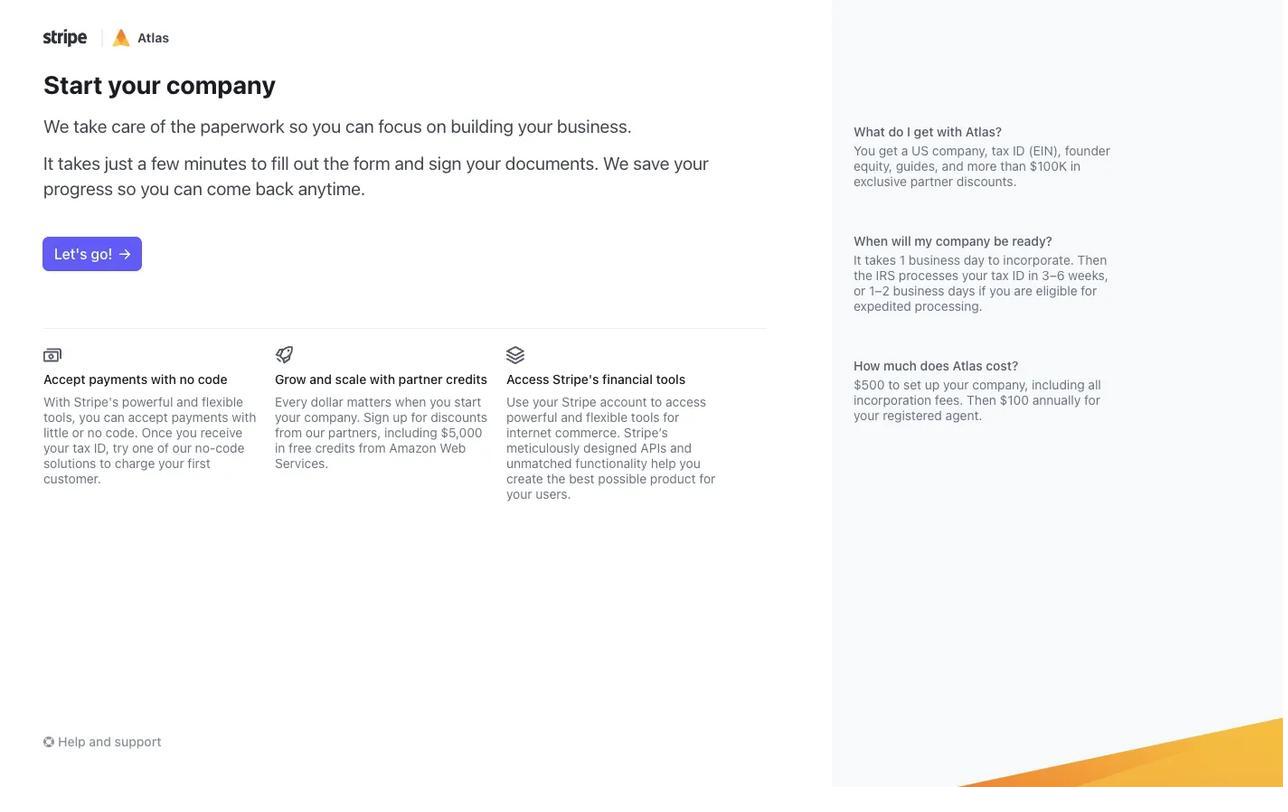 Task type: describe. For each thing, give the bounding box(es) containing it.
does
[[920, 358, 950, 374]]

possible
[[598, 471, 647, 487]]

scale
[[335, 372, 367, 387]]

try
[[113, 440, 129, 456]]

create
[[506, 471, 543, 487]]

incorporate.
[[1003, 252, 1074, 268]]

you inside it takes just a few minutes to fill out the form and sign your documents. we save your progress so you can come back anytime.
[[141, 178, 169, 199]]

tax inside what do i get with atlas? you get a us company, tax id (ein), founder equity, guides, and more than $100k in exclusive partner discounts.
[[992, 143, 1010, 158]]

$500
[[854, 377, 885, 393]]

access
[[506, 372, 549, 387]]

annually
[[1033, 393, 1081, 408]]

your left first
[[158, 456, 184, 471]]

discounts
[[431, 410, 487, 425]]

processes
[[899, 268, 959, 283]]

accept payments with no code with stripe's powerful and flexible tools, you can accept payments with little or no code. once you receive your tax id, try one of our no-code solutions to charge your first customer.
[[43, 372, 256, 487]]

company, for cost?
[[972, 377, 1029, 393]]

can inside the accept payments with no code with stripe's powerful and flexible tools, you can accept payments with little or no code. once you receive your tax id, try one of our no-code solutions to charge your first customer.
[[104, 410, 125, 425]]

up inside how much does atlas cost? $500 to set up your company, including all incorporation fees. then $100 annually for your registered agent.
[[925, 377, 940, 393]]

us
[[912, 143, 929, 158]]

takes inside it takes just a few minutes to fill out the form and sign your documents. we save your progress so you can come back anytime.
[[58, 153, 100, 174]]

you inside when will my company be ready? it takes 1 business day to incorporate. then the irs processes your tax id in 3–6 weeks, or 1–2 business days if you are eligible for expedited processing.
[[990, 283, 1011, 298]]

and inside "grow and scale with partner credits every dollar matters when you start your company. sign up for discounts from our partners, including $5,000 in free credits from amazon web services."
[[310, 372, 332, 387]]

dollar
[[311, 394, 343, 410]]

ready?
[[1012, 233, 1053, 249]]

free
[[289, 440, 312, 456]]

meticulously
[[506, 440, 580, 456]]

minutes
[[184, 153, 247, 174]]

unmatched
[[506, 456, 572, 471]]

access
[[666, 394, 706, 410]]

if
[[979, 283, 986, 298]]

fees.
[[935, 393, 964, 408]]

1 horizontal spatial from
[[359, 440, 386, 456]]

for inside "grow and scale with partner credits every dollar matters when you start your company. sign up for discounts from our partners, including $5,000 in free credits from amazon web services."
[[411, 410, 427, 425]]

to inside access stripe's financial tools use your stripe account to access powerful and flexible tools for internet commerce. stripe's meticulously designed apis and unmatched functionality help you create the best possible product for your users.
[[651, 394, 662, 410]]

the inside when will my company be ready? it takes 1 business day to incorporate. then the irs processes your tax id in 3–6 weeks, or 1–2 business days if you are eligible for expedited processing.
[[854, 268, 873, 283]]

for inside how much does atlas cost? $500 to set up your company, including all incorporation fees. then $100 annually for your registered agent.
[[1084, 393, 1101, 408]]

company.
[[304, 410, 360, 425]]

flexible inside the accept payments with no code with stripe's powerful and flexible tools, you can accept payments with little or no code. once you receive your tax id, try one of our no-code solutions to charge your first customer.
[[202, 394, 243, 410]]

company inside when will my company be ready? it takes 1 business day to incorporate. then the irs processes your tax id in 3–6 weeks, or 1–2 business days if you are eligible for expedited processing.
[[936, 233, 991, 249]]

financial
[[602, 372, 653, 387]]

you inside "grow and scale with partner credits every dollar matters when you start your company. sign up for discounts from our partners, including $5,000 in free credits from amazon web services."
[[430, 394, 451, 410]]

atlas inside how much does atlas cost? $500 to set up your company, including all incorporation fees. then $100 annually for your registered agent.
[[953, 358, 983, 374]]

then inside how much does atlas cost? $500 to set up your company, including all incorporation fees. then $100 annually for your registered agent.
[[967, 393, 997, 408]]

expedited
[[854, 298, 912, 314]]

when
[[395, 394, 426, 410]]

your left users.
[[506, 487, 532, 502]]

$5,000
[[441, 425, 483, 440]]

to inside the accept payments with no code with stripe's powerful and flexible tools, you can accept payments with little or no code. once you receive your tax id, try one of our no-code solutions to charge your first customer.
[[100, 456, 111, 471]]

for right the product
[[699, 471, 716, 487]]

web
[[440, 440, 466, 456]]

your right use
[[533, 394, 558, 410]]

few
[[151, 153, 180, 174]]

up inside "grow and scale with partner credits every dollar matters when you start your company. sign up for discounts from our partners, including $5,000 in free credits from amazon web services."
[[393, 410, 408, 425]]

let's go! button
[[43, 238, 141, 270]]

it inside when will my company be ready? it takes 1 business day to incorporate. then the irs processes your tax id in 3–6 weeks, or 1–2 business days if you are eligible for expedited processing.
[[854, 252, 861, 268]]

you
[[854, 143, 875, 158]]

let's
[[54, 246, 87, 262]]

in inside "grow and scale with partner credits every dollar matters when you start your company. sign up for discounts from our partners, including $5,000 in free credits from amazon web services."
[[275, 440, 285, 456]]

0 vertical spatial we
[[43, 116, 69, 137]]

once
[[142, 425, 172, 440]]

a inside what do i get with atlas? you get a us company, tax id (ein), founder equity, guides, and more than $100k in exclusive partner discounts.
[[901, 143, 908, 158]]

1 vertical spatial code
[[216, 440, 245, 456]]

use
[[506, 394, 529, 410]]

stripe image
[[43, 29, 87, 47]]

all
[[1088, 377, 1101, 393]]

1 vertical spatial get
[[879, 143, 898, 158]]

0 vertical spatial atlas
[[137, 30, 169, 45]]

0 horizontal spatial from
[[275, 425, 302, 440]]

in inside when will my company be ready? it takes 1 business day to incorporate. then the irs processes your tax id in 3–6 weeks, or 1–2 business days if you are eligible for expedited processing.
[[1028, 268, 1039, 283]]

fill
[[271, 153, 289, 174]]

stripe's inside the accept payments with no code with stripe's powerful and flexible tools, you can accept payments with little or no code. once you receive your tax id, try one of our no-code solutions to charge your first customer.
[[74, 394, 119, 410]]

1 vertical spatial payments
[[171, 410, 228, 425]]

building
[[451, 116, 514, 137]]

id inside what do i get with atlas? you get a us company, tax id (ein), founder equity, guides, and more than $100k in exclusive partner discounts.
[[1013, 143, 1025, 158]]

back
[[255, 178, 294, 199]]

solutions
[[43, 456, 96, 471]]

1 horizontal spatial so
[[289, 116, 308, 137]]

designed
[[583, 440, 637, 456]]

id inside when will my company be ready? it takes 1 business day to incorporate. then the irs processes your tax id in 3–6 weeks, or 1–2 business days if you are eligible for expedited processing.
[[1013, 268, 1025, 283]]

id,
[[94, 440, 109, 456]]

and up the meticulously
[[561, 410, 583, 425]]

including inside "grow and scale with partner credits every dollar matters when you start your company. sign up for discounts from our partners, including $5,000 in free credits from amazon web services."
[[384, 425, 437, 440]]

powerful inside access stripe's financial tools use your stripe account to access powerful and flexible tools for internet commerce. stripe's meticulously designed apis and unmatched functionality help you create the best possible product for your users.
[[506, 410, 558, 425]]

equity,
[[854, 158, 893, 174]]

to inside it takes just a few minutes to fill out the form and sign your documents. we save your progress so you can come back anytime.
[[251, 153, 267, 174]]

1 vertical spatial business
[[893, 283, 945, 298]]

weeks,
[[1068, 268, 1109, 283]]

a inside it takes just a few minutes to fill out the form and sign your documents. we save your progress so you can come back anytime.
[[137, 153, 147, 174]]

registered
[[883, 408, 942, 423]]

sign
[[429, 153, 462, 174]]

one
[[132, 440, 154, 456]]

the inside access stripe's financial tools use your stripe account to access powerful and flexible tools for internet commerce. stripe's meticulously designed apis and unmatched functionality help you create the best possible product for your users.
[[547, 471, 566, 487]]

access stripe's financial tools use your stripe account to access powerful and flexible tools for internet commerce. stripe's meticulously designed apis and unmatched functionality help you create the best possible product for your users.
[[506, 372, 716, 502]]

out
[[293, 153, 319, 174]]

0 vertical spatial business
[[909, 252, 960, 268]]

your up "care"
[[108, 70, 161, 99]]

partner inside what do i get with atlas? you get a us company, tax id (ein), founder equity, guides, and more than $100k in exclusive partner discounts.
[[911, 174, 953, 189]]

stripe's
[[624, 425, 668, 440]]

your down tools, at the left bottom of the page
[[43, 440, 69, 456]]

incorporation
[[854, 393, 932, 408]]

customer.
[[43, 471, 101, 487]]

help and support
[[58, 734, 161, 750]]

0 vertical spatial company
[[166, 70, 276, 99]]

(ein),
[[1029, 143, 1062, 158]]

than
[[1001, 158, 1026, 174]]

what
[[854, 124, 885, 139]]

are
[[1014, 283, 1033, 298]]

and right the apis
[[670, 440, 692, 456]]

much
[[884, 358, 917, 374]]

powerful inside the accept payments with no code with stripe's powerful and flexible tools, you can accept payments with little or no code. once you receive your tax id, try one of our no-code solutions to charge your first customer.
[[122, 394, 173, 410]]

take
[[73, 116, 107, 137]]

discounts.
[[957, 174, 1017, 189]]

users.
[[536, 487, 571, 502]]

guides,
[[896, 158, 939, 174]]

irs
[[876, 268, 895, 283]]

your inside "grow and scale with partner credits every dollar matters when you start your company. sign up for discounts from our partners, including $5,000 in free credits from amazon web services."
[[275, 410, 301, 425]]

atlas?
[[966, 124, 1002, 139]]

you right tools, at the left bottom of the page
[[79, 410, 100, 425]]

every
[[275, 394, 307, 410]]

be
[[994, 233, 1009, 249]]

0 vertical spatial payments
[[89, 372, 148, 387]]

your right save
[[674, 153, 709, 174]]

when will my company be ready? it takes 1 business day to incorporate. then the irs processes your tax id in 3–6 weeks, or 1–2 business days if you are eligible for expedited processing.
[[854, 233, 1109, 314]]



Task type: vqa. For each thing, say whether or not it's contained in the screenshot.
Business to the top
yes



Task type: locate. For each thing, give the bounding box(es) containing it.
1 vertical spatial stripe's
[[74, 394, 119, 410]]

do
[[889, 124, 904, 139]]

0 horizontal spatial credits
[[315, 440, 355, 456]]

0 horizontal spatial no
[[87, 425, 102, 440]]

no
[[180, 372, 195, 387], [87, 425, 102, 440]]

id left (ein),
[[1013, 143, 1025, 158]]

start your company
[[43, 70, 276, 99]]

0 vertical spatial tools
[[656, 372, 686, 387]]

1 horizontal spatial flexible
[[586, 410, 628, 425]]

0 vertical spatial up
[[925, 377, 940, 393]]

flexible up receive
[[202, 394, 243, 410]]

1 horizontal spatial in
[[1028, 268, 1039, 283]]

first
[[188, 456, 210, 471]]

business.
[[557, 116, 632, 137]]

1 horizontal spatial including
[[1032, 377, 1085, 393]]

agent.
[[946, 408, 983, 423]]

0 horizontal spatial so
[[117, 178, 136, 199]]

we
[[43, 116, 69, 137], [603, 153, 629, 174]]

1 vertical spatial it
[[854, 252, 861, 268]]

documents.
[[505, 153, 599, 174]]

tools up the apis
[[631, 410, 660, 425]]

partner inside "grow and scale with partner credits every dollar matters when you start your company. sign up for discounts from our partners, including $5,000 in free credits from amazon web services."
[[399, 372, 443, 387]]

company
[[166, 70, 276, 99], [936, 233, 991, 249]]

and inside the accept payments with no code with stripe's powerful and flexible tools, you can accept payments with little or no code. once you receive your tax id, try one of our no-code solutions to charge your first customer.
[[176, 394, 198, 410]]

get right "i"
[[914, 124, 934, 139]]

company, inside how much does atlas cost? $500 to set up your company, including all incorporation fees. then $100 annually for your registered agent.
[[972, 377, 1029, 393]]

services.
[[275, 456, 329, 471]]

1 vertical spatial up
[[393, 410, 408, 425]]

0 vertical spatial get
[[914, 124, 934, 139]]

1 vertical spatial partner
[[399, 372, 443, 387]]

in
[[1071, 158, 1081, 174], [1028, 268, 1039, 283], [275, 440, 285, 456]]

up
[[925, 377, 940, 393], [393, 410, 408, 425]]

1 horizontal spatial takes
[[865, 252, 896, 268]]

or inside the accept payments with no code with stripe's powerful and flexible tools, you can accept payments with little or no code. once you receive your tax id, try one of our no-code solutions to charge your first customer.
[[72, 425, 84, 440]]

then right the 3–6 on the top right of the page
[[1078, 252, 1107, 268]]

help
[[651, 456, 676, 471]]

1 vertical spatial so
[[117, 178, 136, 199]]

company, down cost?
[[972, 377, 1029, 393]]

get down 'do'
[[879, 143, 898, 158]]

cost?
[[986, 358, 1019, 374]]

internet
[[506, 425, 552, 440]]

or right little
[[72, 425, 84, 440]]

flexible
[[202, 394, 243, 410], [586, 410, 628, 425]]

eligible
[[1036, 283, 1078, 298]]

0 vertical spatial so
[[289, 116, 308, 137]]

our inside "grow and scale with partner credits every dollar matters when you start your company. sign up for discounts from our partners, including $5,000 in free credits from amazon web services."
[[306, 425, 325, 440]]

so down just on the left of page
[[117, 178, 136, 199]]

your down $500
[[854, 408, 880, 423]]

to left access
[[651, 394, 662, 410]]

0 vertical spatial no
[[180, 372, 195, 387]]

1 horizontal spatial up
[[925, 377, 940, 393]]

matters
[[347, 394, 392, 410]]

0 vertical spatial including
[[1032, 377, 1085, 393]]

takes down when
[[865, 252, 896, 268]]

help and support link
[[43, 733, 767, 752]]

credits up start
[[446, 372, 487, 387]]

1 horizontal spatial atlas
[[953, 358, 983, 374]]

the
[[170, 116, 196, 137], [324, 153, 349, 174], [854, 268, 873, 283], [547, 471, 566, 487]]

and up dollar at the bottom left of page
[[310, 372, 332, 387]]

business
[[909, 252, 960, 268], [893, 283, 945, 298]]

in left the 3–6 on the top right of the page
[[1028, 268, 1039, 283]]

you inside access stripe's financial tools use your stripe account to access powerful and flexible tools for internet commerce. stripe's meticulously designed apis and unmatched functionality help you create the best possible product for your users.
[[680, 456, 701, 471]]

flexible inside access stripe's financial tools use your stripe account to access powerful and flexible tools for internet commerce. stripe's meticulously designed apis and unmatched functionality help you create the best possible product for your users.
[[586, 410, 628, 425]]

how much does atlas cost? $500 to set up your company, including all incorporation fees. then $100 annually for your registered agent.
[[854, 358, 1101, 423]]

you up out
[[312, 116, 341, 137]]

come
[[207, 178, 251, 199]]

best
[[569, 471, 595, 487]]

0 horizontal spatial it
[[43, 153, 54, 174]]

for inside when will my company be ready? it takes 1 business day to incorporate. then the irs processes your tax id in 3–6 weeks, or 1–2 business days if you are eligible for expedited processing.
[[1081, 283, 1097, 298]]

0 horizontal spatial stripe's
[[74, 394, 119, 410]]

help
[[58, 734, 86, 750]]

form
[[354, 153, 390, 174]]

0 horizontal spatial takes
[[58, 153, 100, 174]]

from down 'every' in the left of the page
[[275, 425, 302, 440]]

including left all
[[1032, 377, 1085, 393]]

0 horizontal spatial can
[[104, 410, 125, 425]]

1 horizontal spatial stripe's
[[553, 372, 599, 387]]

0 horizontal spatial including
[[384, 425, 437, 440]]

how
[[854, 358, 880, 374]]

sign
[[364, 410, 389, 425]]

product
[[650, 471, 696, 487]]

charge
[[115, 456, 155, 471]]

1 horizontal spatial credits
[[446, 372, 487, 387]]

from down sign
[[359, 440, 386, 456]]

tax right if
[[991, 268, 1009, 283]]

1 vertical spatial can
[[174, 178, 202, 199]]

for up the apis
[[663, 410, 679, 425]]

anytime.
[[298, 178, 365, 199]]

1 vertical spatial in
[[1028, 268, 1039, 283]]

atlas up start your company
[[137, 30, 169, 45]]

company up 'day'
[[936, 233, 991, 249]]

tax inside when will my company be ready? it takes 1 business day to incorporate. then the irs processes your tax id in 3–6 weeks, or 1–2 business days if you are eligible for expedited processing.
[[991, 268, 1009, 283]]

to inside when will my company be ready? it takes 1 business day to incorporate. then the irs processes your tax id in 3–6 weeks, or 1–2 business days if you are eligible for expedited processing.
[[988, 252, 1000, 268]]

paperwork
[[200, 116, 285, 137]]

the inside it takes just a few minutes to fill out the form and sign your documents. we save your progress so you can come back anytime.
[[324, 153, 349, 174]]

payments
[[89, 372, 148, 387], [171, 410, 228, 425]]

powerful up the meticulously
[[506, 410, 558, 425]]

including down the when
[[384, 425, 437, 440]]

0 vertical spatial partner
[[911, 174, 953, 189]]

days
[[948, 283, 975, 298]]

amazon
[[389, 440, 436, 456]]

1 horizontal spatial can
[[174, 178, 202, 199]]

svg image
[[120, 249, 131, 260]]

0 horizontal spatial then
[[967, 393, 997, 408]]

the up few
[[170, 116, 196, 137]]

stripe's
[[553, 372, 599, 387], [74, 394, 119, 410]]

receive
[[200, 425, 243, 440]]

1 horizontal spatial or
[[854, 283, 866, 298]]

1 vertical spatial company,
[[972, 377, 1029, 393]]

your up free
[[275, 410, 301, 425]]

0 horizontal spatial in
[[275, 440, 285, 456]]

so inside it takes just a few minutes to fill out the form and sign your documents. we save your progress so you can come back anytime.
[[117, 178, 136, 199]]

you
[[312, 116, 341, 137], [141, 178, 169, 199], [990, 283, 1011, 298], [430, 394, 451, 410], [79, 410, 100, 425], [176, 425, 197, 440], [680, 456, 701, 471]]

in right $100k
[[1071, 158, 1081, 174]]

1 horizontal spatial payments
[[171, 410, 228, 425]]

id left the 3–6 on the top right of the page
[[1013, 268, 1025, 283]]

1
[[900, 252, 905, 268]]

1 vertical spatial company
[[936, 233, 991, 249]]

$100
[[1000, 393, 1029, 408]]

0 horizontal spatial get
[[879, 143, 898, 158]]

3–6
[[1042, 268, 1065, 283]]

tax down atlas?
[[992, 143, 1010, 158]]

1 vertical spatial no
[[87, 425, 102, 440]]

your up 'documents.'
[[518, 116, 553, 137]]

functionality
[[576, 456, 648, 471]]

a left us
[[901, 143, 908, 158]]

and inside it takes just a few minutes to fill out the form and sign your documents. we save your progress so you can come back anytime.
[[395, 153, 424, 174]]

1 horizontal spatial company
[[936, 233, 991, 249]]

the up anytime.
[[324, 153, 349, 174]]

you right help
[[680, 456, 701, 471]]

partner up the when
[[399, 372, 443, 387]]

can down few
[[174, 178, 202, 199]]

and left "more"
[[942, 158, 964, 174]]

with inside what do i get with atlas? you get a us company, tax id (ein), founder equity, guides, and more than $100k in exclusive partner discounts.
[[937, 124, 962, 139]]

to left set
[[888, 377, 900, 393]]

for
[[1081, 283, 1097, 298], [1084, 393, 1101, 408], [411, 410, 427, 425], [663, 410, 679, 425], [699, 471, 716, 487]]

with left atlas?
[[937, 124, 962, 139]]

it up progress
[[43, 153, 54, 174]]

0 horizontal spatial atlas
[[137, 30, 169, 45]]

2 vertical spatial can
[[104, 410, 125, 425]]

1 vertical spatial takes
[[865, 252, 896, 268]]

1 vertical spatial atlas
[[953, 358, 983, 374]]

in inside what do i get with atlas? you get a us company, tax id (ein), founder equity, guides, and more than $100k in exclusive partner discounts.
[[1071, 158, 1081, 174]]

my
[[915, 233, 933, 249]]

or left 1–2
[[854, 283, 866, 298]]

the left best
[[547, 471, 566, 487]]

flexible up designed
[[586, 410, 628, 425]]

0 vertical spatial or
[[854, 283, 866, 298]]

your inside when will my company be ready? it takes 1 business day to incorporate. then the irs processes your tax id in 3–6 weeks, or 1–2 business days if you are eligible for expedited processing.
[[962, 268, 988, 283]]

1 vertical spatial tax
[[991, 268, 1009, 283]]

company up paperwork at left
[[166, 70, 276, 99]]

day
[[964, 252, 985, 268]]

1 horizontal spatial no
[[180, 372, 195, 387]]

0 vertical spatial of
[[150, 116, 166, 137]]

can
[[345, 116, 374, 137], [174, 178, 202, 199], [104, 410, 125, 425]]

we left take
[[43, 116, 69, 137]]

to
[[251, 153, 267, 174], [988, 252, 1000, 268], [888, 377, 900, 393], [651, 394, 662, 410], [100, 456, 111, 471]]

it takes just a few minutes to fill out the form and sign your documents. we save your progress so you can come back anytime.
[[43, 153, 709, 199]]

and inside what do i get with atlas? you get a us company, tax id (ein), founder equity, guides, and more than $100k in exclusive partner discounts.
[[942, 158, 964, 174]]

2 vertical spatial in
[[275, 440, 285, 456]]

can up form
[[345, 116, 374, 137]]

set
[[904, 377, 922, 393]]

1 horizontal spatial powerful
[[506, 410, 558, 425]]

1 vertical spatial credits
[[315, 440, 355, 456]]

of
[[150, 116, 166, 137], [157, 440, 169, 456]]

1–2
[[869, 283, 890, 298]]

accept
[[43, 372, 86, 387]]

0 vertical spatial credits
[[446, 372, 487, 387]]

when
[[854, 233, 888, 249]]

and right help
[[89, 734, 111, 750]]

let's go!
[[54, 246, 112, 262]]

1 horizontal spatial our
[[306, 425, 325, 440]]

a left few
[[137, 153, 147, 174]]

1 vertical spatial we
[[603, 153, 629, 174]]

0 vertical spatial code
[[198, 372, 227, 387]]

accept
[[128, 410, 168, 425]]

0 vertical spatial it
[[43, 153, 54, 174]]

0 vertical spatial tax
[[992, 143, 1010, 158]]

care
[[111, 116, 146, 137]]

0 vertical spatial then
[[1078, 252, 1107, 268]]

id
[[1013, 143, 1025, 158], [1013, 268, 1025, 283]]

it down when
[[854, 252, 861, 268]]

code up receive
[[198, 372, 227, 387]]

can inside it takes just a few minutes to fill out the form and sign your documents. we save your progress so you can come back anytime.
[[174, 178, 202, 199]]

credits down the company. at the bottom
[[315, 440, 355, 456]]

partners,
[[328, 425, 381, 440]]

in left free
[[275, 440, 285, 456]]

0 vertical spatial in
[[1071, 158, 1081, 174]]

code right first
[[216, 440, 245, 456]]

tools up access
[[656, 372, 686, 387]]

we left save
[[603, 153, 629, 174]]

0 horizontal spatial a
[[137, 153, 147, 174]]

to inside how much does atlas cost? $500 to set up your company, including all incorporation fees. then $100 annually for your registered agent.
[[888, 377, 900, 393]]

with left 'every' in the left of the page
[[232, 410, 256, 425]]

so up out
[[289, 116, 308, 137]]

commerce.
[[555, 425, 621, 440]]

of right one
[[157, 440, 169, 456]]

1 horizontal spatial then
[[1078, 252, 1107, 268]]

focus
[[378, 116, 422, 137]]

0 vertical spatial stripe's
[[553, 372, 599, 387]]

1 vertical spatial then
[[967, 393, 997, 408]]

your down does
[[943, 377, 969, 393]]

atlas right does
[[953, 358, 983, 374]]

0 horizontal spatial we
[[43, 116, 69, 137]]

atlas
[[137, 30, 169, 45], [953, 358, 983, 374]]

stripe's down accept
[[74, 394, 119, 410]]

0 horizontal spatial company
[[166, 70, 276, 99]]

of inside the accept payments with no code with stripe's powerful and flexible tools, you can accept payments with little or no code. once you receive your tax id, try one of our no-code solutions to charge your first customer.
[[157, 440, 169, 456]]

our down dollar at the bottom left of page
[[306, 425, 325, 440]]

of right "care"
[[150, 116, 166, 137]]

including inside how much does atlas cost? $500 to set up your company, including all incorporation fees. then $100 annually for your registered agent.
[[1032, 377, 1085, 393]]

1 vertical spatial of
[[157, 440, 169, 456]]

business down the my
[[909, 252, 960, 268]]

0 horizontal spatial powerful
[[122, 394, 173, 410]]

1 vertical spatial or
[[72, 425, 84, 440]]

our left no-
[[172, 440, 192, 456]]

0 vertical spatial company,
[[932, 143, 988, 158]]

stripe's inside access stripe's financial tools use your stripe account to access powerful and flexible tools for internet commerce. stripe's meticulously designed apis and unmatched functionality help you create the best possible product for your users.
[[553, 372, 599, 387]]

with up accept
[[151, 372, 176, 387]]

it inside it takes just a few minutes to fill out the form and sign your documents. we save your progress so you can come back anytime.
[[43, 153, 54, 174]]

on
[[426, 116, 446, 137]]

and right accept
[[176, 394, 198, 410]]

2 horizontal spatial in
[[1071, 158, 1081, 174]]

partner down us
[[911, 174, 953, 189]]

with up matters
[[370, 372, 395, 387]]

you right the once
[[176, 425, 197, 440]]

0 horizontal spatial our
[[172, 440, 192, 456]]

powerful up the once
[[122, 394, 173, 410]]

tax left "id,"
[[73, 440, 90, 456]]

0 horizontal spatial or
[[72, 425, 84, 440]]

or inside when will my company be ready? it takes 1 business day to incorporate. then the irs processes your tax id in 3–6 weeks, or 1–2 business days if you are eligible for expedited processing.
[[854, 283, 866, 298]]

can up 'try' at the left of page
[[104, 410, 125, 425]]

1 vertical spatial including
[[384, 425, 437, 440]]

0 vertical spatial takes
[[58, 153, 100, 174]]

tax
[[992, 143, 1010, 158], [991, 268, 1009, 283], [73, 440, 90, 456]]

1 horizontal spatial we
[[603, 153, 629, 174]]

to left "fill"
[[251, 153, 267, 174]]

apis
[[641, 440, 667, 456]]

1 horizontal spatial partner
[[911, 174, 953, 189]]

founder
[[1065, 143, 1111, 158]]

1 vertical spatial id
[[1013, 268, 1025, 283]]

1 horizontal spatial a
[[901, 143, 908, 158]]

2 vertical spatial tax
[[73, 440, 90, 456]]

more
[[967, 158, 997, 174]]

stripe
[[562, 394, 597, 410]]

1 horizontal spatial get
[[914, 124, 934, 139]]

takes inside when will my company be ready? it takes 1 business day to incorporate. then the irs processes your tax id in 3–6 weeks, or 1–2 business days if you are eligible for expedited processing.
[[865, 252, 896, 268]]

0 vertical spatial can
[[345, 116, 374, 137]]

0 vertical spatial id
[[1013, 143, 1025, 158]]

payments up accept
[[89, 372, 148, 387]]

you left start
[[430, 394, 451, 410]]

tools,
[[43, 410, 76, 425]]

to right 'day'
[[988, 252, 1000, 268]]

for right eligible
[[1081, 283, 1097, 298]]

company, for with
[[932, 143, 988, 158]]

and left sign
[[395, 153, 424, 174]]

i
[[907, 124, 911, 139]]

1 vertical spatial tools
[[631, 410, 660, 425]]

takes up progress
[[58, 153, 100, 174]]

your up processing.
[[962, 268, 988, 283]]

we take care of the paperwork so you can focus on building your business.
[[43, 116, 632, 137]]

business down 1
[[893, 283, 945, 298]]

you down few
[[141, 178, 169, 199]]

a
[[901, 143, 908, 158], [137, 153, 147, 174]]

for up amazon
[[411, 410, 427, 425]]

up down does
[[925, 377, 940, 393]]

0 horizontal spatial flexible
[[202, 394, 243, 410]]

we inside it takes just a few minutes to fill out the form and sign your documents. we save your progress so you can come back anytime.
[[603, 153, 629, 174]]

our inside the accept payments with no code with stripe's powerful and flexible tools, you can accept payments with little or no code. once you receive your tax id, try one of our no-code solutions to charge your first customer.
[[172, 440, 192, 456]]

2 horizontal spatial can
[[345, 116, 374, 137]]

for right annually
[[1084, 393, 1101, 408]]

1 horizontal spatial it
[[854, 252, 861, 268]]

will
[[892, 233, 911, 249]]

company, inside what do i get with atlas? you get a us company, tax id (ein), founder equity, guides, and more than $100k in exclusive partner discounts.
[[932, 143, 988, 158]]

stripe's up 'stripe'
[[553, 372, 599, 387]]

then inside when will my company be ready? it takes 1 business day to incorporate. then the irs processes your tax id in 3–6 weeks, or 1–2 business days if you are eligible for expedited processing.
[[1078, 252, 1107, 268]]

then right "fees."
[[967, 393, 997, 408]]

0 horizontal spatial up
[[393, 410, 408, 425]]

with inside "grow and scale with partner credits every dollar matters when you start your company. sign up for discounts from our partners, including $5,000 in free credits from amazon web services."
[[370, 372, 395, 387]]

including
[[1032, 377, 1085, 393], [384, 425, 437, 440]]

0 horizontal spatial payments
[[89, 372, 148, 387]]

your down building at top left
[[466, 153, 501, 174]]

you right if
[[990, 283, 1011, 298]]

with
[[43, 394, 70, 410]]

tax inside the accept payments with no code with stripe's powerful and flexible tools, you can accept payments with little or no code. once you receive your tax id, try one of our no-code solutions to charge your first customer.
[[73, 440, 90, 456]]

the left the irs
[[854, 268, 873, 283]]



